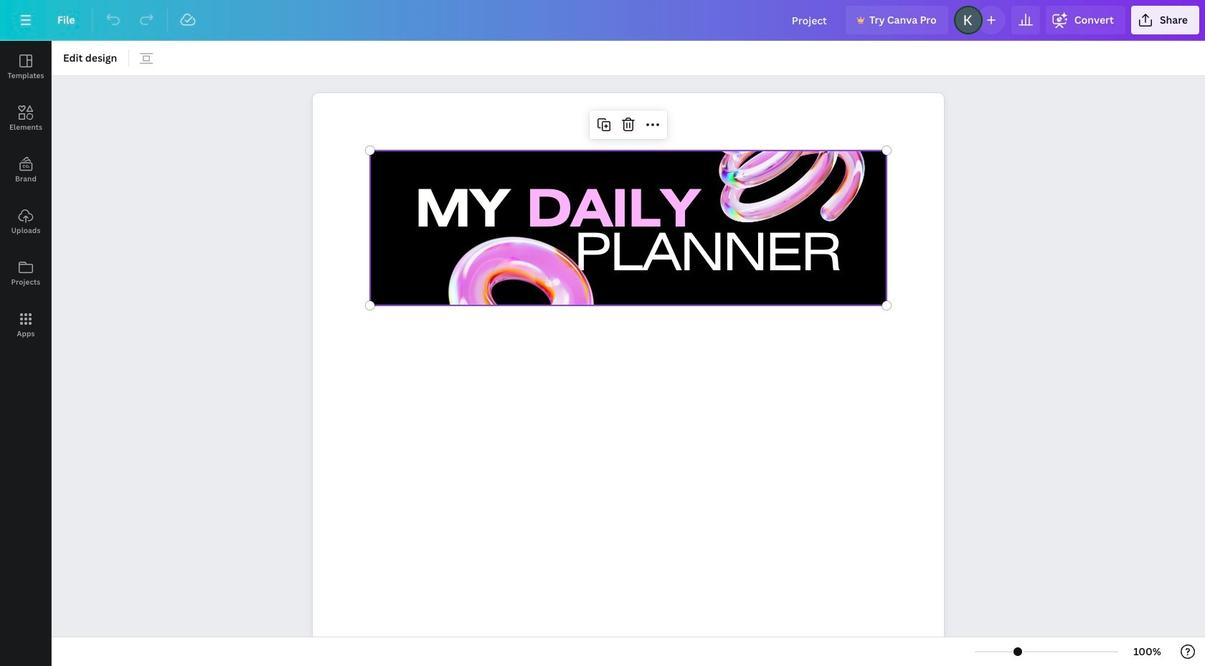 Task type: locate. For each thing, give the bounding box(es) containing it.
side panel tab list
[[0, 41, 52, 351]]

main menu bar
[[0, 0, 1205, 41]]

Design title text field
[[780, 6, 840, 34]]

None text field
[[313, 86, 944, 667]]



Task type: vqa. For each thing, say whether or not it's contained in the screenshot.
Shapes button
no



Task type: describe. For each thing, give the bounding box(es) containing it.
Zoom button
[[1124, 641, 1171, 664]]



